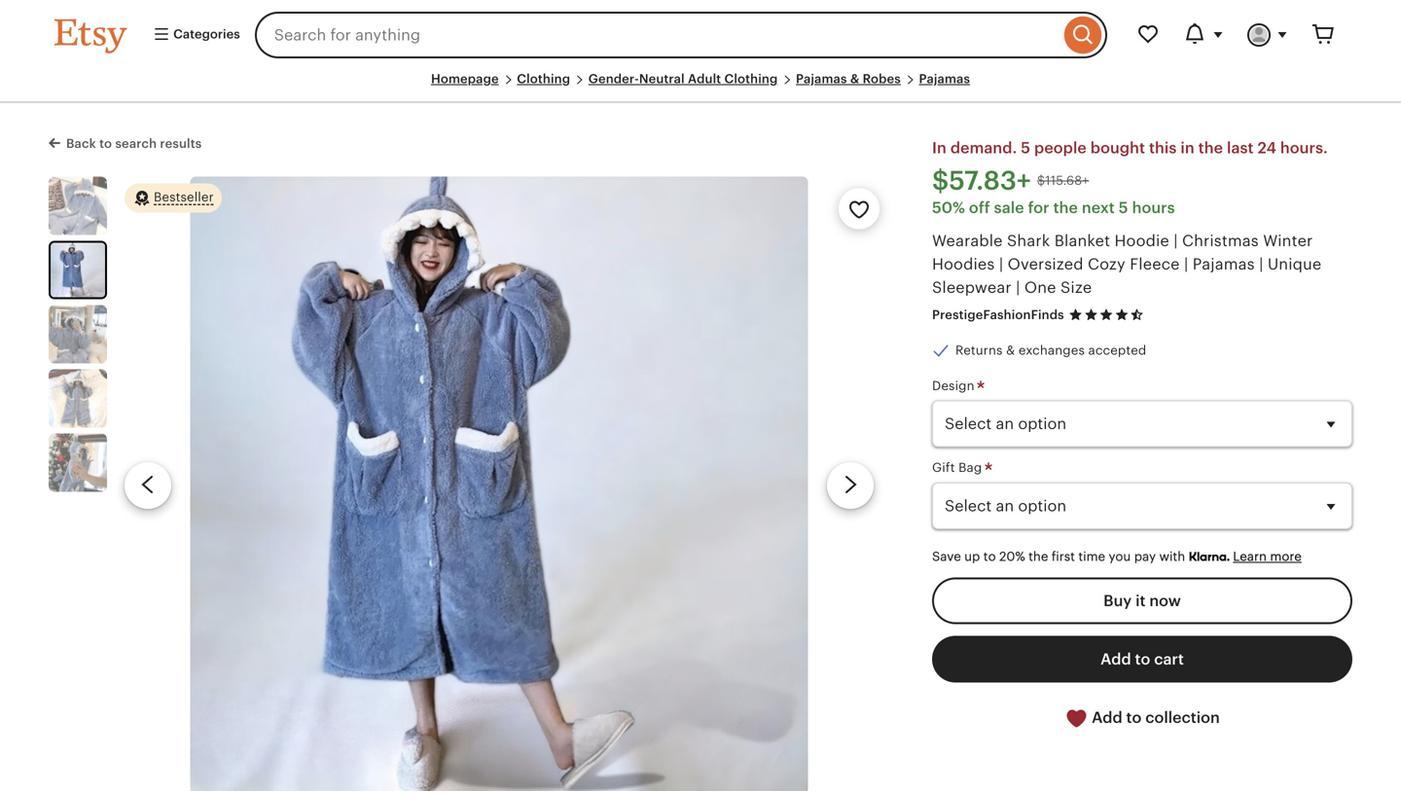 Task type: vqa. For each thing, say whether or not it's contained in the screenshot.
"accepted"
yes



Task type: locate. For each thing, give the bounding box(es) containing it.
to inside button
[[1126, 709, 1142, 726]]

bought
[[1091, 139, 1145, 157]]

wearable shark blanket hoodie christmas winter hoodies image 2 image
[[190, 176, 808, 791], [51, 243, 105, 297]]

$57.83+
[[932, 166, 1031, 195]]

robes
[[863, 72, 901, 86]]

&
[[850, 72, 860, 86], [1006, 343, 1015, 358]]

1 horizontal spatial pajamas
[[919, 72, 970, 86]]

add to collection button
[[932, 694, 1353, 742]]

| left unique
[[1259, 255, 1264, 273]]

1 vertical spatial the
[[1053, 199, 1078, 216]]

| up sleepwear
[[999, 255, 1003, 273]]

pajamas for pajamas link
[[919, 72, 970, 86]]

2 vertical spatial the
[[1029, 549, 1048, 564]]

hours
[[1132, 199, 1175, 216]]

it
[[1136, 592, 1146, 609]]

0 horizontal spatial wearable shark blanket hoodie christmas winter hoodies image 2 image
[[51, 243, 105, 297]]

add for add to collection
[[1092, 709, 1123, 726]]

back to search results
[[66, 136, 202, 151]]

|
[[1174, 232, 1178, 249], [999, 255, 1003, 273], [1184, 255, 1188, 273], [1259, 255, 1264, 273], [1016, 279, 1020, 296]]

$115.68+
[[1037, 173, 1089, 188]]

add for add to cart
[[1101, 650, 1131, 668]]

hoodies
[[932, 255, 995, 273]]

the
[[1199, 139, 1223, 157], [1053, 199, 1078, 216], [1029, 549, 1048, 564]]

$57.83+ $115.68+
[[932, 166, 1089, 195]]

24
[[1258, 139, 1277, 157]]

& right returns
[[1006, 343, 1015, 358]]

the right the in
[[1199, 139, 1223, 157]]

pajamas link
[[919, 72, 970, 86]]

hoodie
[[1115, 232, 1170, 249]]

the left first
[[1029, 549, 1048, 564]]

unique
[[1268, 255, 1322, 273]]

categories banner
[[19, 0, 1382, 70]]

to for add to collection
[[1126, 709, 1142, 726]]

1 vertical spatial add
[[1092, 709, 1123, 726]]

returns
[[956, 343, 1003, 358]]

add to cart
[[1101, 650, 1184, 668]]

0 vertical spatial &
[[850, 72, 860, 86]]

gender-neutral adult clothing link
[[588, 72, 778, 86]]

clothing left gender-
[[517, 72, 570, 86]]

in demand. 5 people bought this in the last 24 hours.
[[932, 139, 1328, 157]]

pajamas
[[796, 72, 847, 86], [919, 72, 970, 86], [1193, 255, 1255, 273]]

pajamas left robes in the top right of the page
[[796, 72, 847, 86]]

categories
[[170, 27, 240, 41]]

shark
[[1007, 232, 1050, 249]]

wearable shark blanket hoodie christmas winter hoodies image 1 image
[[49, 176, 107, 235]]

2 clothing from the left
[[725, 72, 778, 86]]

size
[[1061, 279, 1092, 296]]

bag
[[959, 460, 982, 475]]

0 horizontal spatial pajamas
[[796, 72, 847, 86]]

gender-neutral adult clothing
[[588, 72, 778, 86]]

demand.
[[951, 139, 1017, 157]]

1 horizontal spatial the
[[1053, 199, 1078, 216]]

in
[[932, 139, 947, 157]]

add to collection
[[1088, 709, 1220, 726]]

0 vertical spatial add
[[1101, 650, 1131, 668]]

0 horizontal spatial the
[[1029, 549, 1048, 564]]

add
[[1101, 650, 1131, 668], [1092, 709, 1123, 726]]

prestigefashionfinds link
[[932, 307, 1064, 322]]

with
[[1159, 549, 1185, 564]]

blanket
[[1055, 232, 1110, 249]]

design
[[932, 378, 978, 393]]

to right up
[[984, 549, 996, 564]]

search
[[115, 136, 157, 151]]

0 vertical spatial the
[[1199, 139, 1223, 157]]

0 horizontal spatial clothing
[[517, 72, 570, 86]]

2 horizontal spatial the
[[1199, 139, 1223, 157]]

1 horizontal spatial clothing
[[725, 72, 778, 86]]

pajamas & robes
[[796, 72, 901, 86]]

5 right next
[[1119, 199, 1128, 216]]

back to search results link
[[49, 133, 202, 153]]

up
[[965, 549, 980, 564]]

save up to 20% the first time you pay with klarna. learn more
[[932, 549, 1302, 564]]

clothing right the adult
[[725, 72, 778, 86]]

time
[[1079, 549, 1106, 564]]

pajamas inside wearable shark blanket hoodie | christmas winter hoodies | oversized cozy fleece | pajamas | unique sleepwear | one size
[[1193, 255, 1255, 273]]

fleece
[[1130, 255, 1180, 273]]

for
[[1028, 199, 1050, 216]]

1 horizontal spatial &
[[1006, 343, 1015, 358]]

& left robes in the top right of the page
[[850, 72, 860, 86]]

sale
[[994, 199, 1024, 216]]

2 horizontal spatial pajamas
[[1193, 255, 1255, 273]]

20%
[[999, 549, 1025, 564]]

0 horizontal spatial 5
[[1021, 139, 1031, 157]]

clothing
[[517, 72, 570, 86], [725, 72, 778, 86]]

5 left people
[[1021, 139, 1031, 157]]

to right back
[[99, 136, 112, 151]]

add inside button
[[1101, 650, 1131, 668]]

None search field
[[255, 12, 1107, 58]]

to inside button
[[1135, 650, 1151, 668]]

now
[[1150, 592, 1181, 609]]

0 horizontal spatial &
[[850, 72, 860, 86]]

add down add to cart
[[1092, 709, 1123, 726]]

add left cart
[[1101, 650, 1131, 668]]

menu bar
[[54, 70, 1347, 103]]

5
[[1021, 139, 1031, 157], [1119, 199, 1128, 216]]

to left cart
[[1135, 650, 1151, 668]]

to left 'collection'
[[1126, 709, 1142, 726]]

& inside menu bar
[[850, 72, 860, 86]]

last
[[1227, 139, 1254, 157]]

1 vertical spatial &
[[1006, 343, 1015, 358]]

the inside "save up to 20% the first time you pay with klarna. learn more"
[[1029, 549, 1048, 564]]

people
[[1034, 139, 1087, 157]]

exchanges
[[1019, 343, 1085, 358]]

bestseller button
[[125, 182, 222, 213]]

1 horizontal spatial 5
[[1119, 199, 1128, 216]]

back
[[66, 136, 96, 151]]

to
[[99, 136, 112, 151], [984, 549, 996, 564], [1135, 650, 1151, 668], [1126, 709, 1142, 726]]

add inside button
[[1092, 709, 1123, 726]]

pajamas right robes in the top right of the page
[[919, 72, 970, 86]]

to inside "save up to 20% the first time you pay with klarna. learn more"
[[984, 549, 996, 564]]

the right the for
[[1053, 199, 1078, 216]]

pajamas down christmas on the right of the page
[[1193, 255, 1255, 273]]



Task type: describe. For each thing, give the bounding box(es) containing it.
first
[[1052, 549, 1075, 564]]

neutral
[[639, 72, 685, 86]]

bestseller
[[154, 189, 214, 204]]

off
[[969, 199, 990, 216]]

klarna.
[[1189, 549, 1230, 564]]

winter
[[1263, 232, 1313, 249]]

hours.
[[1280, 139, 1328, 157]]

1 clothing from the left
[[517, 72, 570, 86]]

homepage
[[431, 72, 499, 86]]

pajamas & robes link
[[796, 72, 901, 86]]

wearable shark blanket hoodie christmas winter hoodies image 5 image
[[49, 433, 107, 492]]

in
[[1181, 139, 1195, 157]]

gift
[[932, 460, 955, 475]]

wearable shark blanket hoodie christmas winter hoodies image 3 image
[[49, 305, 107, 363]]

the for you
[[1029, 549, 1048, 564]]

sleepwear
[[932, 279, 1012, 296]]

oversized
[[1008, 255, 1084, 273]]

Search for anything text field
[[255, 12, 1060, 58]]

learn
[[1233, 549, 1267, 564]]

buy it now
[[1104, 592, 1181, 609]]

prestigefashionfinds
[[932, 307, 1064, 322]]

returns & exchanges accepted
[[956, 343, 1147, 358]]

christmas
[[1182, 232, 1259, 249]]

learn more button
[[1233, 549, 1302, 564]]

save
[[932, 549, 961, 564]]

homepage link
[[431, 72, 499, 86]]

clothing link
[[517, 72, 570, 86]]

gender-
[[588, 72, 639, 86]]

accepted
[[1088, 343, 1147, 358]]

0 vertical spatial 5
[[1021, 139, 1031, 157]]

to for add to cart
[[1135, 650, 1151, 668]]

1 horizontal spatial wearable shark blanket hoodie christmas winter hoodies image 2 image
[[190, 176, 808, 791]]

the for hours
[[1053, 199, 1078, 216]]

wearable shark blanket hoodie christmas winter hoodies image 4 image
[[49, 369, 107, 427]]

& for pajamas
[[850, 72, 860, 86]]

1 vertical spatial 5
[[1119, 199, 1128, 216]]

| left 'one'
[[1016, 279, 1020, 296]]

wearable
[[932, 232, 1003, 249]]

| right fleece
[[1184, 255, 1188, 273]]

wearable shark blanket hoodie | christmas winter hoodies | oversized cozy fleece | pajamas | unique sleepwear | one size
[[932, 232, 1322, 296]]

add to cart button
[[932, 636, 1353, 682]]

menu bar containing homepage
[[54, 70, 1347, 103]]

buy
[[1104, 592, 1132, 609]]

pay
[[1134, 549, 1156, 564]]

adult
[[688, 72, 721, 86]]

more
[[1270, 549, 1302, 564]]

50% off sale for the next 5 hours
[[932, 199, 1175, 216]]

you
[[1109, 549, 1131, 564]]

50%
[[932, 199, 965, 216]]

| up fleece
[[1174, 232, 1178, 249]]

cozy
[[1088, 255, 1126, 273]]

to for back to search results
[[99, 136, 112, 151]]

one
[[1025, 279, 1056, 296]]

this
[[1149, 139, 1177, 157]]

buy it now button
[[932, 577, 1353, 624]]

collection
[[1146, 709, 1220, 726]]

results
[[160, 136, 202, 151]]

pajamas for pajamas & robes
[[796, 72, 847, 86]]

gift bag
[[932, 460, 986, 475]]

cart
[[1154, 650, 1184, 668]]

categories button
[[138, 18, 249, 53]]

none search field inside categories 'banner'
[[255, 12, 1107, 58]]

next
[[1082, 199, 1115, 216]]

& for returns
[[1006, 343, 1015, 358]]



